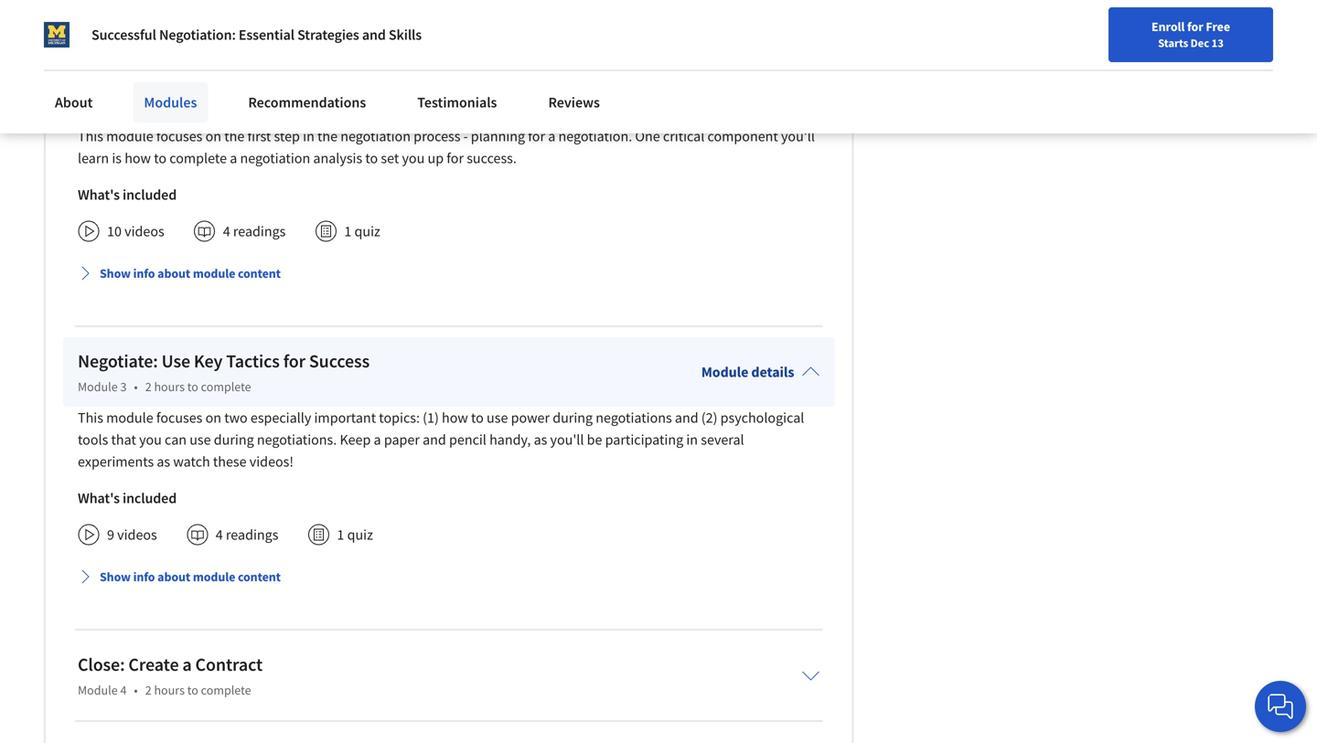 Task type: describe. For each thing, give the bounding box(es) containing it.
these
[[213, 453, 247, 471]]

dec
[[1191, 36, 1210, 50]]

your
[[186, 68, 221, 91]]

planning
[[471, 127, 525, 146]]

• inside negotiate: use key tactics for success module 3 • 2 hours to complete
[[134, 379, 138, 396]]

that
[[111, 431, 136, 449]]

modules link
[[133, 82, 208, 123]]

to inside close: create a contract module 4 • 2 hours to complete
[[187, 683, 198, 699]]

(2)
[[702, 409, 718, 428]]

module details
[[702, 363, 795, 382]]

free
[[1206, 18, 1231, 35]]

plan
[[148, 68, 183, 91]]

step
[[274, 127, 300, 146]]

details
[[752, 363, 795, 382]]

content for 9 videos
[[238, 569, 281, 586]]

prepare: plan your negotiation strategy module 2 • 3 hours to complete
[[78, 68, 385, 114]]

module inside prepare: plan your negotiation strategy module 2 • 3 hours to complete
[[78, 97, 118, 114]]

negotiate: use key tactics for success module 3 • 2 hours to complete
[[78, 350, 370, 396]]

starts
[[1159, 36, 1189, 50]]

about link
[[44, 82, 104, 123]]

videos!
[[250, 453, 294, 471]]

hours inside close: create a contract module 4 • 2 hours to complete
[[154, 683, 185, 699]]

skills
[[389, 26, 422, 44]]

show for 10
[[100, 266, 131, 282]]

a down reviews "link"
[[548, 127, 556, 146]]

success
[[309, 350, 370, 373]]

negotiations.
[[257, 431, 337, 449]]

9 videos
[[107, 526, 157, 545]]

topics:
[[379, 409, 420, 428]]

a inside close: create a contract module 4 • 2 hours to complete
[[182, 654, 192, 677]]

videos for 9 videos
[[117, 526, 157, 545]]

strategies
[[297, 26, 359, 44]]

critical
[[663, 127, 705, 146]]

for inside negotiate: use key tactics for success module 3 • 2 hours to complete
[[283, 350, 306, 373]]

about
[[55, 93, 93, 112]]

tools
[[78, 431, 108, 449]]

testimonials link
[[407, 82, 508, 123]]

9
[[107, 526, 114, 545]]

this for this module focuses on two especially important topics: (1) how to use power during negotiations and (2) psychological tools that you can use during negotiations. keep a paper and pencil handy, as you'll be participating in several experiments as watch these videos!
[[78, 409, 103, 428]]

keep
[[340, 431, 371, 449]]

one
[[635, 127, 660, 146]]

this for this module focuses on the first step in the negotiation process - planning for a negotiation. one critical component you'll learn is how to complete a negotiation analysis to set you up for success.
[[78, 127, 103, 146]]

close: create a contract module 4 • 2 hours to complete
[[78, 654, 263, 699]]

experiments
[[78, 453, 154, 471]]

to inside negotiate: use key tactics for success module 3 • 2 hours to complete
[[187, 379, 198, 396]]

10 videos
[[107, 223, 164, 241]]

several
[[701, 431, 745, 449]]

two
[[224, 409, 248, 428]]

2 inside negotiate: use key tactics for success module 3 • 2 hours to complete
[[145, 379, 152, 396]]

component
[[708, 127, 779, 146]]

3 inside prepare: plan your negotiation strategy module 2 • 3 hours to complete
[[145, 97, 152, 114]]

on for the
[[206, 127, 221, 146]]

module left the details
[[702, 363, 749, 382]]

this module focuses on the first step in the negotiation process - planning for a negotiation. one critical component you'll learn is how to complete a negotiation analysis to set you up for success.
[[78, 127, 815, 168]]

show info about module content for 10 videos
[[100, 266, 281, 282]]

1 horizontal spatial and
[[423, 431, 446, 449]]

info for 9 videos
[[133, 569, 155, 586]]

complete inside this module focuses on the first step in the negotiation process - planning for a negotiation. one critical component you'll learn is how to complete a negotiation analysis to set you up for success.
[[170, 149, 227, 168]]

hours inside prepare: plan your negotiation strategy module 2 • 3 hours to complete
[[154, 97, 185, 114]]

4 inside close: create a contract module 4 • 2 hours to complete
[[120, 683, 127, 699]]

complete inside negotiate: use key tactics for success module 3 • 2 hours to complete
[[201, 379, 251, 396]]

use
[[162, 350, 190, 373]]

1 for paper
[[337, 526, 344, 545]]

essential
[[239, 26, 295, 44]]

module up key
[[193, 266, 235, 282]]

show for 9
[[100, 569, 131, 586]]

-
[[464, 127, 468, 146]]

what's included for 10
[[78, 186, 177, 204]]

hours inside negotiate: use key tactics for success module 3 • 2 hours to complete
[[154, 379, 185, 396]]

what's included for 9
[[78, 490, 177, 508]]

modules
[[144, 93, 197, 112]]

13
[[1212, 36, 1224, 50]]

negotiation
[[225, 68, 316, 91]]

psychological
[[721, 409, 805, 428]]

0 horizontal spatial use
[[190, 431, 211, 449]]

1 for analysis
[[344, 223, 352, 241]]

reviews
[[549, 93, 600, 112]]

in inside this module focuses on the first step in the negotiation process - planning for a negotiation. one critical component you'll learn is how to complete a negotiation analysis to set you up for success.
[[303, 127, 315, 146]]

10
[[107, 223, 122, 241]]

coursera image
[[22, 15, 138, 44]]

this module focuses on two especially important topics: (1) how to use power during negotiations and (2) psychological tools that you can use during negotiations. keep a paper and pencil handy, as you'll be participating in several experiments as watch these videos!
[[78, 409, 805, 471]]

videos for 10 videos
[[125, 223, 164, 241]]

successful
[[92, 26, 156, 44]]

module inside negotiate: use key tactics for success module 3 • 2 hours to complete
[[78, 379, 118, 396]]

enroll for free starts dec 13
[[1152, 18, 1231, 50]]

prepare:
[[78, 68, 144, 91]]



Task type: locate. For each thing, give the bounding box(es) containing it.
0 vertical spatial 1
[[344, 223, 352, 241]]

menu item
[[968, 18, 1086, 78]]

quiz for paper
[[347, 526, 373, 545]]

1 vertical spatial hours
[[154, 379, 185, 396]]

module inside this module focuses on two especially important topics: (1) how to use power during negotiations and (2) psychological tools that you can use during negotiations. keep a paper and pencil handy, as you'll be participating in several experiments as watch these videos!
[[106, 409, 153, 428]]

content for 10 videos
[[238, 266, 281, 282]]

the left first
[[224, 127, 245, 146]]

about down 10 videos
[[158, 266, 190, 282]]

4 for 9 videos
[[216, 526, 223, 545]]

1 what's from the top
[[78, 186, 120, 204]]

1 vertical spatial 1 quiz
[[337, 526, 373, 545]]

show down "10"
[[100, 266, 131, 282]]

2 show info about module content from the top
[[100, 569, 281, 586]]

during down two on the left bottom of the page
[[214, 431, 254, 449]]

1 vertical spatial what's
[[78, 490, 120, 508]]

1 vertical spatial what's included
[[78, 490, 177, 508]]

during
[[553, 409, 593, 428], [214, 431, 254, 449]]

use up watch
[[190, 431, 211, 449]]

how inside this module focuses on the first step in the negotiation process - planning for a negotiation. one critical component you'll learn is how to complete a negotiation analysis to set you up for success.
[[125, 149, 151, 168]]

tactics
[[226, 350, 280, 373]]

2 about from the top
[[158, 569, 190, 586]]

what's
[[78, 186, 120, 204], [78, 490, 120, 508]]

strategy
[[320, 68, 385, 91]]

info
[[133, 266, 155, 282], [133, 569, 155, 586]]

4 right 10 videos
[[223, 223, 230, 241]]

2 down prepare:
[[120, 97, 127, 114]]

on for two
[[206, 409, 221, 428]]

focuses down modules in the left top of the page
[[156, 127, 203, 146]]

(1)
[[423, 409, 439, 428]]

this
[[78, 127, 103, 146], [78, 409, 103, 428]]

hours down plan in the top left of the page
[[154, 97, 185, 114]]

show info about module content button down the 9 videos
[[70, 561, 288, 594]]

a down prepare: plan your negotiation strategy module 2 • 3 hours to complete
[[230, 149, 237, 168]]

None search field
[[261, 11, 563, 48]]

3 hours from the top
[[154, 683, 185, 699]]

1 vertical spatial negotiation
[[240, 149, 310, 168]]

for up dec
[[1188, 18, 1204, 35]]

1 vertical spatial you
[[139, 431, 162, 449]]

pencil
[[449, 431, 487, 449]]

0 horizontal spatial the
[[224, 127, 245, 146]]

content
[[238, 266, 281, 282], [238, 569, 281, 586]]

1 show info about module content from the top
[[100, 266, 281, 282]]

and left "(2)"
[[675, 409, 699, 428]]

0 vertical spatial •
[[134, 97, 138, 114]]

included
[[123, 186, 177, 204], [123, 490, 177, 508]]

1
[[344, 223, 352, 241], [337, 526, 344, 545]]

focuses for use
[[156, 409, 203, 428]]

0 vertical spatial you'll
[[781, 127, 815, 146]]

1 vertical spatial about
[[158, 569, 190, 586]]

1 vertical spatial info
[[133, 569, 155, 586]]

1 vertical spatial quiz
[[347, 526, 373, 545]]

0 horizontal spatial as
[[157, 453, 170, 471]]

0 vertical spatial show
[[100, 266, 131, 282]]

videos
[[125, 223, 164, 241], [117, 526, 157, 545]]

negotiation down step
[[240, 149, 310, 168]]

•
[[134, 97, 138, 114], [134, 379, 138, 396], [134, 683, 138, 699]]

reviews link
[[538, 82, 611, 123]]

1 what's included from the top
[[78, 186, 177, 204]]

contract
[[195, 654, 263, 677]]

complete
[[201, 97, 251, 114], [170, 149, 227, 168], [201, 379, 251, 396], [201, 683, 251, 699]]

module
[[106, 127, 153, 146], [193, 266, 235, 282], [106, 409, 153, 428], [193, 569, 235, 586]]

show info about module content button for 9 videos
[[70, 561, 288, 594]]

what's for 9 videos
[[78, 490, 120, 508]]

0 vertical spatial 3
[[145, 97, 152, 114]]

show down 9
[[100, 569, 131, 586]]

1 horizontal spatial 3
[[145, 97, 152, 114]]

as down can
[[157, 453, 170, 471]]

info for 10 videos
[[133, 266, 155, 282]]

negotiation:
[[159, 26, 236, 44]]

negotiate:
[[78, 350, 158, 373]]

readings for negotiations.
[[226, 526, 279, 545]]

you inside this module focuses on the first step in the negotiation process - planning for a negotiation. one critical component you'll learn is how to complete a negotiation analysis to set you up for success.
[[402, 149, 425, 168]]

show notifications image
[[1105, 23, 1127, 45]]

in left several
[[687, 431, 698, 449]]

can
[[165, 431, 187, 449]]

0 horizontal spatial you'll
[[550, 431, 584, 449]]

what's included up 10 videos
[[78, 186, 177, 204]]

2 vertical spatial 2
[[145, 683, 152, 699]]

this up learn
[[78, 127, 103, 146]]

0 horizontal spatial negotiation
[[240, 149, 310, 168]]

negotiation
[[341, 127, 411, 146], [240, 149, 310, 168]]

quiz
[[355, 223, 381, 241], [347, 526, 373, 545]]

key
[[194, 350, 223, 373]]

in inside this module focuses on two especially important topics: (1) how to use power during negotiations and (2) psychological tools that you can use during negotiations. keep a paper and pencil handy, as you'll be participating in several experiments as watch these videos!
[[687, 431, 698, 449]]

success.
[[467, 149, 517, 168]]

recommendations link
[[237, 82, 377, 123]]

be
[[587, 431, 603, 449]]

1 vertical spatial 4
[[216, 526, 223, 545]]

module down 'negotiate:'
[[78, 379, 118, 396]]

1 horizontal spatial in
[[687, 431, 698, 449]]

0 horizontal spatial you
[[139, 431, 162, 449]]

1 vertical spatial readings
[[226, 526, 279, 545]]

university of michigan image
[[44, 22, 70, 48]]

0 vertical spatial readings
[[233, 223, 286, 241]]

• down create
[[134, 683, 138, 699]]

about
[[158, 266, 190, 282], [158, 569, 190, 586]]

handy,
[[490, 431, 531, 449]]

complete down your
[[201, 97, 251, 114]]

2 vertical spatial 4
[[120, 683, 127, 699]]

the
[[224, 127, 245, 146], [318, 127, 338, 146]]

1 included from the top
[[123, 186, 177, 204]]

hours down use
[[154, 379, 185, 396]]

0 vertical spatial and
[[362, 26, 386, 44]]

1 about from the top
[[158, 266, 190, 282]]

1 vertical spatial 3
[[120, 379, 127, 396]]

1 vertical spatial show info about module content
[[100, 569, 281, 586]]

show info about module content
[[100, 266, 281, 282], [100, 569, 281, 586]]

0 vertical spatial about
[[158, 266, 190, 282]]

1 vertical spatial included
[[123, 490, 177, 508]]

a right create
[[182, 654, 192, 677]]

0 vertical spatial in
[[303, 127, 315, 146]]

for right the tactics
[[283, 350, 306, 373]]

testimonials
[[418, 93, 497, 112]]

show info about module content button for 10 videos
[[70, 257, 288, 290]]

focuses for how
[[156, 127, 203, 146]]

quiz for analysis
[[355, 223, 381, 241]]

what's included up the 9 videos
[[78, 490, 177, 508]]

2 inside prepare: plan your negotiation strategy module 2 • 3 hours to complete
[[120, 97, 127, 114]]

2 what's included from the top
[[78, 490, 177, 508]]

0 vertical spatial 2
[[120, 97, 127, 114]]

included up the 9 videos
[[123, 490, 177, 508]]

is
[[112, 149, 122, 168]]

enroll
[[1152, 18, 1185, 35]]

module inside close: create a contract module 4 • 2 hours to complete
[[78, 683, 118, 699]]

negotiations
[[596, 409, 672, 428]]

0 vertical spatial as
[[534, 431, 548, 449]]

3 down 'negotiate:'
[[120, 379, 127, 396]]

2 • from the top
[[134, 379, 138, 396]]

on
[[206, 127, 221, 146], [206, 409, 221, 428]]

module inside this module focuses on the first step in the negotiation process - planning for a negotiation. one critical component you'll learn is how to complete a negotiation analysis to set you up for success.
[[106, 127, 153, 146]]

0 vertical spatial 4
[[223, 223, 230, 241]]

you left up
[[402, 149, 425, 168]]

0 vertical spatial info
[[133, 266, 155, 282]]

2 hours from the top
[[154, 379, 185, 396]]

use up handy,
[[487, 409, 508, 428]]

4 down these
[[216, 526, 223, 545]]

0 vertical spatial videos
[[125, 223, 164, 241]]

1 vertical spatial and
[[675, 409, 699, 428]]

complete inside close: create a contract module 4 • 2 hours to complete
[[201, 683, 251, 699]]

you'll inside this module focuses on two especially important topics: (1) how to use power during negotiations and (2) psychological tools that you can use during negotiations. keep a paper and pencil handy, as you'll be participating in several experiments as watch these videos!
[[550, 431, 584, 449]]

power
[[511, 409, 550, 428]]

and left skills
[[362, 26, 386, 44]]

show info about module content down the 9 videos
[[100, 569, 281, 586]]

a right keep
[[374, 431, 381, 449]]

included for 9 videos
[[123, 490, 177, 508]]

0 vertical spatial you
[[402, 149, 425, 168]]

use
[[487, 409, 508, 428], [190, 431, 211, 449]]

first
[[247, 127, 271, 146]]

about for 9 videos
[[158, 569, 190, 586]]

0 vertical spatial how
[[125, 149, 151, 168]]

included up 10 videos
[[123, 186, 177, 204]]

1 vertical spatial 2
[[145, 379, 152, 396]]

analysis
[[313, 149, 363, 168]]

in right step
[[303, 127, 315, 146]]

1 vertical spatial as
[[157, 453, 170, 471]]

1 vertical spatial during
[[214, 431, 254, 449]]

0 vertical spatial on
[[206, 127, 221, 146]]

what's up 9
[[78, 490, 120, 508]]

0 horizontal spatial 3
[[120, 379, 127, 396]]

4 readings for complete
[[223, 223, 286, 241]]

2 down 'negotiate:'
[[145, 379, 152, 396]]

0 vertical spatial focuses
[[156, 127, 203, 146]]

to right is
[[154, 149, 167, 168]]

you inside this module focuses on two especially important topics: (1) how to use power during negotiations and (2) psychological tools that you can use during negotiations. keep a paper and pencil handy, as you'll be participating in several experiments as watch these videos!
[[139, 431, 162, 449]]

complete down key
[[201, 379, 251, 396]]

1 vertical spatial you'll
[[550, 431, 584, 449]]

1 info from the top
[[133, 266, 155, 282]]

3 inside negotiate: use key tactics for success module 3 • 2 hours to complete
[[120, 379, 127, 396]]

on left first
[[206, 127, 221, 146]]

0 vertical spatial content
[[238, 266, 281, 282]]

1 vertical spatial in
[[687, 431, 698, 449]]

what's down learn
[[78, 186, 120, 204]]

2 what's from the top
[[78, 490, 120, 508]]

1 the from the left
[[224, 127, 245, 146]]

• inside close: create a contract module 4 • 2 hours to complete
[[134, 683, 138, 699]]

about for 10 videos
[[158, 266, 190, 282]]

complete down contract
[[201, 683, 251, 699]]

included for 10 videos
[[123, 186, 177, 204]]

2 focuses from the top
[[156, 409, 203, 428]]

on inside this module focuses on two especially important topics: (1) how to use power during negotiations and (2) psychological tools that you can use during negotiations. keep a paper and pencil handy, as you'll be participating in several experiments as watch these videos!
[[206, 409, 221, 428]]

focuses
[[156, 127, 203, 146], [156, 409, 203, 428]]

2 on from the top
[[206, 409, 221, 428]]

this inside this module focuses on two especially important topics: (1) how to use power during negotiations and (2) psychological tools that you can use during negotiations. keep a paper and pencil handy, as you'll be participating in several experiments as watch these videos!
[[78, 409, 103, 428]]

negotiation up set
[[341, 127, 411, 146]]

complete down modules in the left top of the page
[[170, 149, 227, 168]]

to down key
[[187, 379, 198, 396]]

successful negotiation: essential strategies and skills
[[92, 26, 422, 44]]

2 vertical spatial •
[[134, 683, 138, 699]]

as
[[534, 431, 548, 449], [157, 453, 170, 471]]

module up contract
[[193, 569, 235, 586]]

2 included from the top
[[123, 490, 177, 508]]

2 inside close: create a contract module 4 • 2 hours to complete
[[145, 683, 152, 699]]

negotiation.
[[559, 127, 632, 146]]

to up pencil
[[471, 409, 484, 428]]

close:
[[78, 654, 125, 677]]

0 vertical spatial included
[[123, 186, 177, 204]]

1 horizontal spatial the
[[318, 127, 338, 146]]

info down the 9 videos
[[133, 569, 155, 586]]

hours down create
[[154, 683, 185, 699]]

show info about module content for 9 videos
[[100, 569, 281, 586]]

complete inside prepare: plan your negotiation strategy module 2 • 3 hours to complete
[[201, 97, 251, 114]]

to down your
[[187, 97, 198, 114]]

1 quiz for paper
[[337, 526, 373, 545]]

1 horizontal spatial use
[[487, 409, 508, 428]]

1 • from the top
[[134, 97, 138, 114]]

for
[[1188, 18, 1204, 35], [528, 127, 545, 146], [447, 149, 464, 168], [283, 350, 306, 373]]

0 vertical spatial 1 quiz
[[344, 223, 381, 241]]

show info about module content button
[[70, 257, 288, 290], [70, 561, 288, 594]]

to down contract
[[187, 683, 198, 699]]

info down 10 videos
[[133, 266, 155, 282]]

0 vertical spatial hours
[[154, 97, 185, 114]]

during up 'be'
[[553, 409, 593, 428]]

a inside this module focuses on two especially important topics: (1) how to use power during negotiations and (2) psychological tools that you can use during negotiations. keep a paper and pencil handy, as you'll be participating in several experiments as watch these videos!
[[374, 431, 381, 449]]

0 vertical spatial what's included
[[78, 186, 177, 204]]

module up is
[[106, 127, 153, 146]]

1 show info about module content button from the top
[[70, 257, 288, 290]]

you'll left 'be'
[[550, 431, 584, 449]]

1 horizontal spatial as
[[534, 431, 548, 449]]

1 this from the top
[[78, 127, 103, 146]]

about up create
[[158, 569, 190, 586]]

0 horizontal spatial how
[[125, 149, 151, 168]]

2 show from the top
[[100, 569, 131, 586]]

how right is
[[125, 149, 151, 168]]

1 vertical spatial use
[[190, 431, 211, 449]]

0 vertical spatial quiz
[[355, 223, 381, 241]]

1 vertical spatial 4 readings
[[216, 526, 279, 545]]

0 vertical spatial show info about module content button
[[70, 257, 288, 290]]

the up analysis
[[318, 127, 338, 146]]

for inside the enroll for free starts dec 13
[[1188, 18, 1204, 35]]

1 vertical spatial how
[[442, 409, 468, 428]]

what's included
[[78, 186, 177, 204], [78, 490, 177, 508]]

2 vertical spatial and
[[423, 431, 446, 449]]

3 • from the top
[[134, 683, 138, 699]]

4 readings
[[223, 223, 286, 241], [216, 526, 279, 545]]

on left two on the left bottom of the page
[[206, 409, 221, 428]]

0 vertical spatial use
[[487, 409, 508, 428]]

set
[[381, 149, 399, 168]]

show info about module content button down 10 videos
[[70, 257, 288, 290]]

2 show info about module content button from the top
[[70, 561, 288, 594]]

2 info from the top
[[133, 569, 155, 586]]

module
[[78, 97, 118, 114], [702, 363, 749, 382], [78, 379, 118, 396], [78, 683, 118, 699]]

2 content from the top
[[238, 569, 281, 586]]

you left can
[[139, 431, 162, 449]]

1 vertical spatial show info about module content button
[[70, 561, 288, 594]]

process
[[414, 127, 461, 146]]

4 down close:
[[120, 683, 127, 699]]

0 horizontal spatial during
[[214, 431, 254, 449]]

focuses inside this module focuses on two especially important topics: (1) how to use power during negotiations and (2) psychological tools that you can use during negotiations. keep a paper and pencil handy, as you'll be participating in several experiments as watch these videos!
[[156, 409, 203, 428]]

focuses inside this module focuses on the first step in the negotiation process - planning for a negotiation. one critical component you'll learn is how to complete a negotiation analysis to set you up for success.
[[156, 127, 203, 146]]

1 vertical spatial •
[[134, 379, 138, 396]]

create
[[128, 654, 179, 677]]

focuses up can
[[156, 409, 203, 428]]

1 horizontal spatial you'll
[[781, 127, 815, 146]]

1 show from the top
[[100, 266, 131, 282]]

to inside this module focuses on two especially important topics: (1) how to use power during negotiations and (2) psychological tools that you can use during negotiations. keep a paper and pencil handy, as you'll be participating in several experiments as watch these videos!
[[471, 409, 484, 428]]

watch
[[173, 453, 210, 471]]

for right up
[[447, 149, 464, 168]]

0 vertical spatial this
[[78, 127, 103, 146]]

videos right "10"
[[125, 223, 164, 241]]

3 down plan in the top left of the page
[[145, 97, 152, 114]]

1 focuses from the top
[[156, 127, 203, 146]]

1 vertical spatial videos
[[117, 526, 157, 545]]

1 horizontal spatial you
[[402, 149, 425, 168]]

1 vertical spatial this
[[78, 409, 103, 428]]

what's for 10 videos
[[78, 186, 120, 204]]

4 readings for negotiations.
[[216, 526, 279, 545]]

up
[[428, 149, 444, 168]]

2 vertical spatial hours
[[154, 683, 185, 699]]

1 vertical spatial 1
[[337, 526, 344, 545]]

how inside this module focuses on two especially important topics: (1) how to use power during negotiations and (2) psychological tools that you can use during negotiations. keep a paper and pencil handy, as you'll be participating in several experiments as watch these videos!
[[442, 409, 468, 428]]

this inside this module focuses on the first step in the negotiation process - planning for a negotiation. one critical component you'll learn is how to complete a negotiation analysis to set you up for success.
[[78, 127, 103, 146]]

• down 'negotiate:'
[[134, 379, 138, 396]]

hours
[[154, 97, 185, 114], [154, 379, 185, 396], [154, 683, 185, 699]]

this up 'tools'
[[78, 409, 103, 428]]

readings for complete
[[233, 223, 286, 241]]

videos right 9
[[117, 526, 157, 545]]

2 down create
[[145, 683, 152, 699]]

1 vertical spatial on
[[206, 409, 221, 428]]

1 quiz for analysis
[[344, 223, 381, 241]]

show info about module content down 10 videos
[[100, 266, 281, 282]]

module up that
[[106, 409, 153, 428]]

• left modules in the left top of the page
[[134, 97, 138, 114]]

0 vertical spatial during
[[553, 409, 593, 428]]

and down (1)
[[423, 431, 446, 449]]

module down close:
[[78, 683, 118, 699]]

4 for 10 videos
[[223, 223, 230, 241]]

0 vertical spatial show info about module content
[[100, 266, 281, 282]]

2 horizontal spatial and
[[675, 409, 699, 428]]

1 horizontal spatial how
[[442, 409, 468, 428]]

learn
[[78, 149, 109, 168]]

0 vertical spatial 4 readings
[[223, 223, 286, 241]]

chat with us image
[[1266, 693, 1296, 722]]

you'll right component
[[781, 127, 815, 146]]

to inside prepare: plan your negotiation strategy module 2 • 3 hours to complete
[[187, 97, 198, 114]]

important
[[314, 409, 376, 428]]

readings
[[233, 223, 286, 241], [226, 526, 279, 545]]

1 vertical spatial focuses
[[156, 409, 203, 428]]

participating
[[605, 431, 684, 449]]

• inside prepare: plan your negotiation strategy module 2 • 3 hours to complete
[[134, 97, 138, 114]]

1 vertical spatial content
[[238, 569, 281, 586]]

1 quiz
[[344, 223, 381, 241], [337, 526, 373, 545]]

1 horizontal spatial negotiation
[[341, 127, 411, 146]]

1 on from the top
[[206, 127, 221, 146]]

on inside this module focuses on the first step in the negotiation process - planning for a negotiation. one critical component you'll learn is how to complete a negotiation analysis to set you up for success.
[[206, 127, 221, 146]]

to left set
[[365, 149, 378, 168]]

paper
[[384, 431, 420, 449]]

1 content from the top
[[238, 266, 281, 282]]

0 vertical spatial negotiation
[[341, 127, 411, 146]]

2 this from the top
[[78, 409, 103, 428]]

recommendations
[[248, 93, 366, 112]]

0 horizontal spatial and
[[362, 26, 386, 44]]

especially
[[251, 409, 311, 428]]

1 hours from the top
[[154, 97, 185, 114]]

2 the from the left
[[318, 127, 338, 146]]

0 vertical spatial what's
[[78, 186, 120, 204]]

module down prepare:
[[78, 97, 118, 114]]

how right (1)
[[442, 409, 468, 428]]

0 horizontal spatial in
[[303, 127, 315, 146]]

for right planning on the top left of the page
[[528, 127, 545, 146]]

2
[[120, 97, 127, 114], [145, 379, 152, 396], [145, 683, 152, 699]]

as down power at the bottom of the page
[[534, 431, 548, 449]]

1 horizontal spatial during
[[553, 409, 593, 428]]

1 vertical spatial show
[[100, 569, 131, 586]]

you'll inside this module focuses on the first step in the negotiation process - planning for a negotiation. one critical component you'll learn is how to complete a negotiation analysis to set you up for success.
[[781, 127, 815, 146]]



Task type: vqa. For each thing, say whether or not it's contained in the screenshot.
bottom you'll
yes



